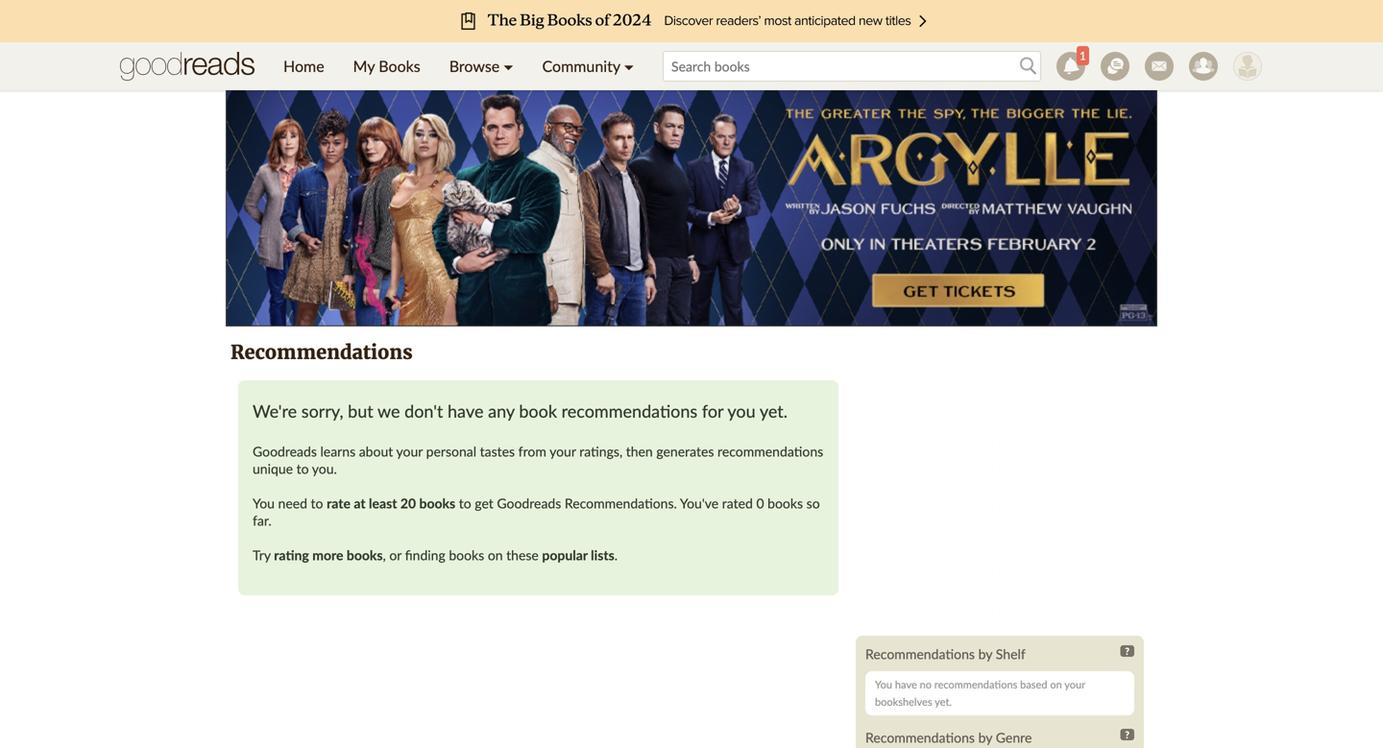 Task type: describe. For each thing, give the bounding box(es) containing it.
books for 20
[[419, 495, 455, 511]]

then
[[626, 443, 653, 460]]

recommendations for recommendations
[[231, 341, 413, 365]]

personal
[[426, 443, 476, 460]]

to get goodreads recommendations. you've rated           0 books so far.
[[253, 495, 820, 529]]

any
[[488, 401, 515, 422]]

popular lists link
[[542, 547, 614, 563]]

0 horizontal spatial yet.
[[760, 401, 788, 422]]

bob builder image
[[1233, 52, 1262, 81]]

you.
[[312, 461, 337, 477]]

goodreads learns about your personal tastes from your ratings, then           generates recommendations unique to you.
[[253, 443, 823, 477]]

,
[[383, 547, 386, 563]]

more
[[312, 547, 343, 563]]

recommendations for recommendations by genre
[[865, 730, 975, 746]]

▾ for browse ▾
[[504, 57, 513, 75]]

you for you have no recommendations based on your bookshelves yet.
[[875, 678, 892, 691]]

books
[[379, 57, 420, 75]]

inbox image
[[1145, 52, 1174, 81]]

Search for books to add to your shelves search field
[[663, 51, 1041, 82]]

home
[[283, 57, 324, 75]]

yet. inside you have no recommendations based on your bookshelves yet.
[[935, 695, 952, 708]]

you need to rate at least 20 books
[[253, 495, 455, 511]]

1 horizontal spatial your
[[550, 443, 576, 460]]

but
[[348, 401, 373, 422]]

0 horizontal spatial on
[[488, 547, 503, 563]]

community ▾
[[542, 57, 634, 75]]

goodreads inside goodreads learns about your personal tastes from your ratings, then           generates recommendations unique to you.
[[253, 443, 317, 460]]

rate
[[327, 495, 351, 511]]

by for shelf
[[978, 646, 992, 662]]

to inside to get goodreads recommendations. you've rated           0 books so far.
[[459, 495, 471, 511]]

goodreads inside to get goodreads recommendations. you've rated           0 books so far.
[[497, 495, 561, 511]]

to inside goodreads learns about your personal tastes from your ratings, then           generates recommendations unique to you.
[[296, 461, 309, 477]]

recommendations for recommendations by shelf
[[865, 646, 975, 662]]

these
[[506, 547, 539, 563]]

books for finding
[[449, 547, 484, 563]]

you've
[[680, 495, 719, 511]]

community
[[542, 57, 620, 75]]

1
[[1080, 49, 1086, 62]]

we're
[[253, 401, 297, 422]]

we
[[377, 401, 400, 422]]

you for you need to rate at least 20 books
[[253, 495, 275, 511]]

rate at least 20 books link
[[327, 495, 455, 511]]

try
[[253, 547, 271, 563]]

books for 0
[[768, 495, 803, 511]]

0 vertical spatial advertisement element
[[226, 86, 1157, 327]]

shelf
[[996, 646, 1026, 662]]

recommendations inside goodreads learns about your personal tastes from your ratings, then           generates recommendations unique to you.
[[718, 443, 823, 460]]

my group discussions image
[[1101, 52, 1130, 81]]

Search books text field
[[663, 51, 1041, 82]]

you have no recommendations based on your bookshelves yet.
[[875, 678, 1085, 708]]

browse ▾ button
[[435, 42, 528, 90]]

based
[[1020, 678, 1048, 691]]

recommendations by shelf
[[865, 646, 1026, 662]]

don't
[[404, 401, 443, 422]]

0 horizontal spatial recommendations
[[562, 401, 698, 422]]

genre
[[996, 730, 1032, 746]]

? for shelf
[[1125, 645, 1130, 657]]

at
[[354, 495, 366, 511]]

your inside you have no recommendations based on your bookshelves yet.
[[1065, 678, 1085, 691]]

sorry,
[[301, 401, 343, 422]]

you
[[728, 401, 756, 422]]

1 horizontal spatial to
[[311, 495, 323, 511]]

about
[[359, 443, 393, 460]]



Task type: locate. For each thing, give the bounding box(es) containing it.
2 ? link from the top
[[1120, 729, 1134, 741]]

you up bookshelves
[[875, 678, 892, 691]]

1 vertical spatial ?
[[1125, 729, 1130, 741]]

1 vertical spatial goodreads
[[497, 495, 561, 511]]

bookshelves
[[875, 695, 932, 708]]

yet. up recommendations by genre on the bottom of page
[[935, 695, 952, 708]]

0 horizontal spatial goodreads
[[253, 443, 317, 460]]

goodreads
[[253, 443, 317, 460], [497, 495, 561, 511]]

▾ for community ▾
[[624, 57, 634, 75]]

1 vertical spatial yet.
[[935, 695, 952, 708]]

notifications element
[[1057, 46, 1089, 81]]

recommendations down recommendations by shelf
[[934, 678, 1018, 691]]

rating
[[274, 547, 309, 563]]

on left these
[[488, 547, 503, 563]]

tastes
[[480, 443, 515, 460]]

try rating more books ,           or finding books on these popular lists .
[[253, 547, 618, 563]]

? for genre
[[1125, 729, 1130, 741]]

recommendations down bookshelves
[[865, 730, 975, 746]]

lists
[[591, 547, 614, 563]]

your
[[396, 443, 423, 460], [550, 443, 576, 460], [1065, 678, 1085, 691]]

0 vertical spatial ? link
[[1120, 645, 1134, 657]]

▾ inside dropdown button
[[624, 57, 634, 75]]

2 horizontal spatial to
[[459, 495, 471, 511]]

books
[[419, 495, 455, 511], [768, 495, 803, 511], [347, 547, 383, 563], [449, 547, 484, 563]]

1 horizontal spatial on
[[1050, 678, 1062, 691]]

1 vertical spatial have
[[895, 678, 917, 691]]

you inside you have no recommendations based on your bookshelves yet.
[[875, 678, 892, 691]]

? link for recommendations by shelf
[[1120, 645, 1134, 657]]

by left shelf
[[978, 646, 992, 662]]

books right the finding
[[449, 547, 484, 563]]

1 button
[[1049, 42, 1093, 90]]

1 vertical spatial by
[[978, 730, 992, 746]]

have
[[448, 401, 484, 422], [895, 678, 917, 691]]

1 ? link from the top
[[1120, 645, 1134, 657]]

.
[[614, 547, 618, 563]]

0 horizontal spatial your
[[396, 443, 423, 460]]

my books link
[[339, 42, 435, 90]]

books left or
[[347, 547, 383, 563]]

goodreads up unique
[[253, 443, 317, 460]]

1 by from the top
[[978, 646, 992, 662]]

0 vertical spatial recommendations
[[562, 401, 698, 422]]

you
[[253, 495, 275, 511], [875, 678, 892, 691]]

2 horizontal spatial recommendations
[[934, 678, 1018, 691]]

? link
[[1120, 645, 1134, 657], [1120, 729, 1134, 741]]

1 vertical spatial recommendations
[[718, 443, 823, 460]]

unique
[[253, 461, 293, 477]]

recommendations up sorry,
[[231, 341, 413, 365]]

▾ inside popup button
[[504, 57, 513, 75]]

recommendations down you
[[718, 443, 823, 460]]

1 vertical spatial on
[[1050, 678, 1062, 691]]

have inside you have no recommendations based on your bookshelves yet.
[[895, 678, 917, 691]]

browse ▾
[[449, 57, 513, 75]]

menu
[[269, 42, 648, 90]]

books inside to get goodreads recommendations. you've rated           0 books so far.
[[768, 495, 803, 511]]

0 vertical spatial yet.
[[760, 401, 788, 422]]

recommendations
[[562, 401, 698, 422], [718, 443, 823, 460], [934, 678, 1018, 691]]

1 horizontal spatial recommendations
[[718, 443, 823, 460]]

1 horizontal spatial ▾
[[624, 57, 634, 75]]

▾ right browse
[[504, 57, 513, 75]]

0 vertical spatial you
[[253, 495, 275, 511]]

on right based
[[1050, 678, 1062, 691]]

2 vertical spatial recommendations
[[934, 678, 1018, 691]]

by
[[978, 646, 992, 662], [978, 730, 992, 746]]

we're sorry, but we don't have any book recommendations for you yet.
[[253, 401, 788, 422]]

you up far.
[[253, 495, 275, 511]]

1 vertical spatial ? link
[[1120, 729, 1134, 741]]

my
[[353, 57, 375, 75]]

0 horizontal spatial have
[[448, 401, 484, 422]]

yet. right you
[[760, 401, 788, 422]]

no
[[920, 678, 932, 691]]

books right 20
[[419, 495, 455, 511]]

so
[[807, 495, 820, 511]]

0 vertical spatial ?
[[1125, 645, 1130, 657]]

recommendations up then on the bottom of page
[[562, 401, 698, 422]]

1 horizontal spatial have
[[895, 678, 917, 691]]

your right based
[[1065, 678, 1085, 691]]

2 horizontal spatial your
[[1065, 678, 1085, 691]]

0 horizontal spatial you
[[253, 495, 275, 511]]

book
[[519, 401, 557, 422]]

advertisement element
[[226, 86, 1157, 327], [856, 380, 1144, 621]]

get
[[475, 495, 494, 511]]

1 horizontal spatial yet.
[[935, 695, 952, 708]]

▾
[[504, 57, 513, 75], [624, 57, 634, 75]]

goodreads down goodreads learns about your personal tastes from your ratings, then           generates recommendations unique to you.
[[497, 495, 561, 511]]

or
[[389, 547, 402, 563]]

? link for recommendations by genre
[[1120, 729, 1134, 741]]

1 vertical spatial recommendations
[[865, 646, 975, 662]]

friend requests image
[[1189, 52, 1218, 81]]

▾ right community
[[624, 57, 634, 75]]

2 ▾ from the left
[[624, 57, 634, 75]]

0 vertical spatial goodreads
[[253, 443, 317, 460]]

to left rate
[[311, 495, 323, 511]]

far.
[[253, 512, 272, 529]]

recommendations by genre
[[865, 730, 1032, 746]]

least
[[369, 495, 397, 511]]

browse
[[449, 57, 500, 75]]

2 by from the top
[[978, 730, 992, 746]]

1 ? from the top
[[1125, 645, 1130, 657]]

for
[[702, 401, 724, 422]]

by for genre
[[978, 730, 992, 746]]

1 horizontal spatial you
[[875, 678, 892, 691]]

popular
[[542, 547, 588, 563]]

menu containing home
[[269, 42, 648, 90]]

need
[[278, 495, 307, 511]]

learns
[[320, 443, 356, 460]]

on inside you have no recommendations based on your bookshelves yet.
[[1050, 678, 1062, 691]]

have up bookshelves
[[895, 678, 917, 691]]

rating more books link
[[274, 547, 383, 563]]

home link
[[269, 42, 339, 90]]

?
[[1125, 645, 1130, 657], [1125, 729, 1130, 741]]

your right the from
[[550, 443, 576, 460]]

1 horizontal spatial goodreads
[[497, 495, 561, 511]]

recommendations.
[[565, 495, 677, 511]]

on
[[488, 547, 503, 563], [1050, 678, 1062, 691]]

rated
[[722, 495, 753, 511]]

ratings,
[[579, 443, 623, 460]]

1 vertical spatial you
[[875, 678, 892, 691]]

1 ▾ from the left
[[504, 57, 513, 75]]

community ▾ button
[[528, 42, 648, 90]]

1 vertical spatial advertisement element
[[856, 380, 1144, 621]]

to left you.
[[296, 461, 309, 477]]

from
[[518, 443, 546, 460]]

recommendations up no at the right bottom
[[865, 646, 975, 662]]

books right 0
[[768, 495, 803, 511]]

to
[[296, 461, 309, 477], [311, 495, 323, 511], [459, 495, 471, 511]]

yet.
[[760, 401, 788, 422], [935, 695, 952, 708]]

0 vertical spatial on
[[488, 547, 503, 563]]

generates
[[656, 443, 714, 460]]

recommendations inside you have no recommendations based on your bookshelves yet.
[[934, 678, 1018, 691]]

your right about
[[396, 443, 423, 460]]

0 vertical spatial by
[[978, 646, 992, 662]]

20
[[400, 495, 416, 511]]

0 horizontal spatial to
[[296, 461, 309, 477]]

0 vertical spatial recommendations
[[231, 341, 413, 365]]

0 horizontal spatial ▾
[[504, 57, 513, 75]]

recommendations
[[231, 341, 413, 365], [865, 646, 975, 662], [865, 730, 975, 746]]

2 ? from the top
[[1125, 729, 1130, 741]]

have left "any"
[[448, 401, 484, 422]]

my books
[[353, 57, 420, 75]]

by left genre
[[978, 730, 992, 746]]

to left the 'get'
[[459, 495, 471, 511]]

finding
[[405, 547, 445, 563]]

0 vertical spatial have
[[448, 401, 484, 422]]

2 vertical spatial recommendations
[[865, 730, 975, 746]]

0
[[756, 495, 764, 511]]



Task type: vqa. For each thing, say whether or not it's contained in the screenshot.
Phil in the "I put 1st Fire Team in support. Corporal Moore's team. Moore's a bit of a motard, always thinks his fire team should be main effort, like it's a fucking prize. He could be less oo-rah, but he's good to go." ― Phil Klay, Redeployment
no



